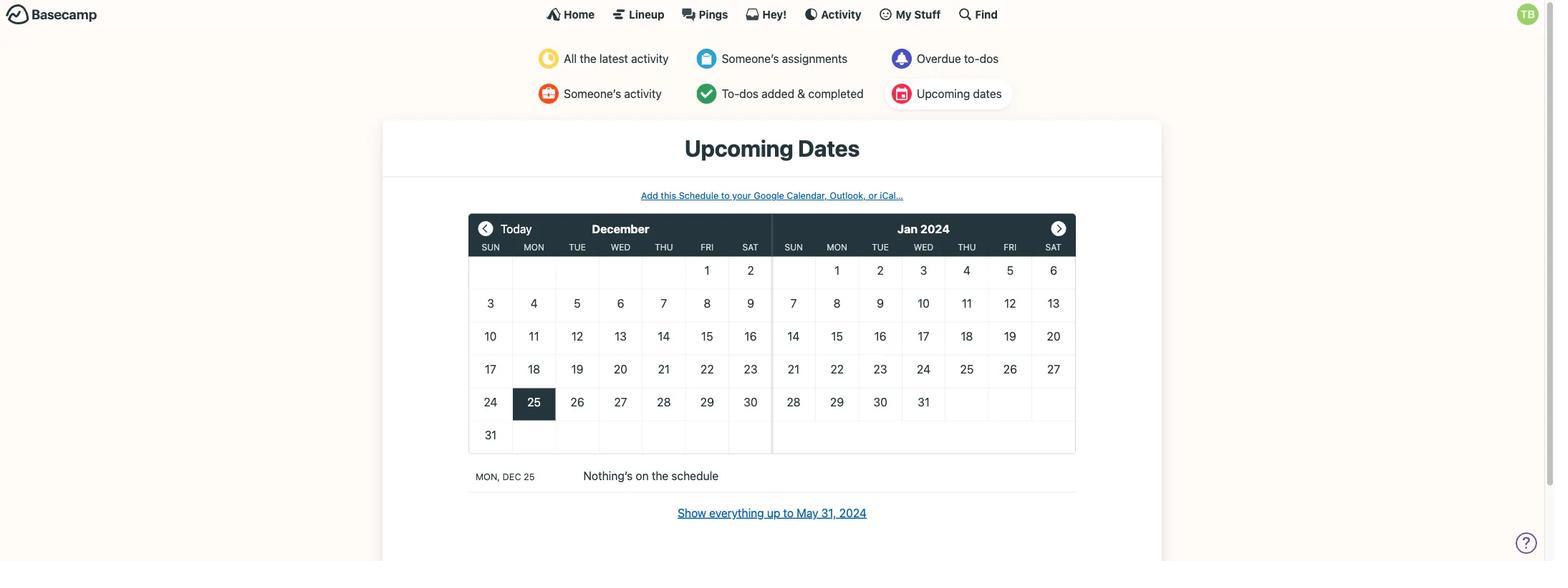 Task type: locate. For each thing, give the bounding box(es) containing it.
1 vertical spatial to
[[784, 507, 794, 520]]

1 sun from the left
[[482, 243, 500, 253]]

1 horizontal spatial sat
[[1046, 243, 1062, 253]]

wed down jan 2024 on the right top
[[914, 243, 934, 253]]

1 thu from the left
[[655, 243, 673, 253]]

upcoming up your
[[685, 135, 794, 162]]

someone's
[[722, 52, 779, 66], [564, 87, 621, 101]]

thu for december
[[655, 243, 673, 253]]

wed down december
[[611, 243, 631, 253]]

someone's activity
[[564, 87, 662, 101]]

1 vertical spatial activity
[[624, 87, 662, 101]]

sat
[[743, 243, 759, 253], [1046, 243, 1062, 253]]

2024 right 31,
[[840, 507, 867, 520]]

2 fri from the left
[[1004, 243, 1017, 253]]

all the latest activity
[[564, 52, 669, 66]]

1 horizontal spatial the
[[652, 469, 669, 483]]

2 thu from the left
[[958, 243, 976, 253]]

reports image
[[892, 49, 912, 69]]

nothing's
[[584, 469, 633, 483]]

2 tue from the left
[[872, 243, 889, 253]]

to-
[[722, 87, 740, 101]]

2024 right jan at the top of the page
[[921, 222, 950, 236]]

google
[[754, 190, 785, 201]]

tue for december
[[569, 243, 586, 253]]

0 horizontal spatial to
[[721, 190, 730, 201]]

1 mon from the left
[[524, 243, 545, 253]]

to left your
[[721, 190, 730, 201]]

1 horizontal spatial 2024
[[921, 222, 950, 236]]

the right 'all'
[[580, 52, 597, 66]]

1 vertical spatial someone's
[[564, 87, 621, 101]]

upcoming down overdue
[[917, 87, 970, 101]]

dos left added on the top of page
[[740, 87, 759, 101]]

0 horizontal spatial tue
[[569, 243, 586, 253]]

dates
[[798, 135, 860, 162]]

to for your
[[721, 190, 730, 201]]

schedule
[[672, 469, 719, 483]]

todo image
[[697, 84, 717, 104]]

to right the up
[[784, 507, 794, 520]]

upcoming for upcoming dates
[[685, 135, 794, 162]]

switch accounts image
[[6, 4, 97, 26]]

thu
[[655, 243, 673, 253], [958, 243, 976, 253]]

upcoming dates
[[917, 87, 1002, 101]]

tue
[[569, 243, 586, 253], [872, 243, 889, 253]]

wed for jan 2024
[[914, 243, 934, 253]]

mon for jan 2024
[[827, 243, 848, 253]]

1 fri from the left
[[701, 243, 714, 253]]

1 vertical spatial the
[[652, 469, 669, 483]]

2 sun from the left
[[785, 243, 803, 253]]

up
[[767, 507, 781, 520]]

someone's assignments
[[722, 52, 848, 66]]

someone's inside "link"
[[564, 87, 621, 101]]

1 horizontal spatial fri
[[1004, 243, 1017, 253]]

fri
[[701, 243, 714, 253], [1004, 243, 1017, 253]]

2 sat from the left
[[1046, 243, 1062, 253]]

home link
[[547, 7, 595, 21]]

today link
[[501, 214, 532, 243]]

0 horizontal spatial sat
[[743, 243, 759, 253]]

jan 2024
[[898, 222, 950, 236]]

the
[[580, 52, 597, 66], [652, 469, 669, 483]]

mon, dec 25
[[476, 472, 535, 483]]

1 vertical spatial upcoming
[[685, 135, 794, 162]]

sun
[[482, 243, 500, 253], [785, 243, 803, 253]]

1 horizontal spatial thu
[[958, 243, 976, 253]]

0 horizontal spatial upcoming
[[685, 135, 794, 162]]

upcoming dates link
[[885, 78, 1013, 110]]

25
[[524, 472, 535, 483]]

my stuff
[[896, 8, 941, 20]]

dos
[[980, 52, 999, 66], [740, 87, 759, 101]]

activity right latest
[[631, 52, 669, 66]]

2 wed from the left
[[914, 243, 934, 253]]

wed
[[611, 243, 631, 253], [914, 243, 934, 253]]

upcoming for upcoming dates
[[917, 87, 970, 101]]

0 vertical spatial upcoming
[[917, 87, 970, 101]]

or
[[869, 190, 878, 201]]

1 tue from the left
[[569, 243, 586, 253]]

my
[[896, 8, 912, 20]]

upcoming
[[917, 87, 970, 101], [685, 135, 794, 162]]

0 vertical spatial someone's
[[722, 52, 779, 66]]

1 horizontal spatial wed
[[914, 243, 934, 253]]

assignment image
[[697, 49, 717, 69]]

added
[[762, 87, 795, 101]]

activity down the all the latest activity
[[624, 87, 662, 101]]

ical…
[[880, 190, 904, 201]]

hey!
[[763, 8, 787, 20]]

sun left today link
[[482, 243, 500, 253]]

0 vertical spatial 2024
[[921, 222, 950, 236]]

lineup
[[629, 8, 665, 20]]

0 horizontal spatial dos
[[740, 87, 759, 101]]

sun down 'calendar,'
[[785, 243, 803, 253]]

overdue
[[917, 52, 961, 66]]

0 horizontal spatial sun
[[482, 243, 500, 253]]

0 horizontal spatial fri
[[701, 243, 714, 253]]

0 horizontal spatial 2024
[[840, 507, 867, 520]]

1 horizontal spatial upcoming
[[917, 87, 970, 101]]

0 horizontal spatial thu
[[655, 243, 673, 253]]

add this schedule to your google calendar, outlook, or ical…
[[641, 190, 904, 201]]

1 horizontal spatial someone's
[[722, 52, 779, 66]]

activity
[[631, 52, 669, 66], [624, 87, 662, 101]]

0 horizontal spatial someone's
[[564, 87, 621, 101]]

2 mon from the left
[[827, 243, 848, 253]]

someone's up to-
[[722, 52, 779, 66]]

someone's down all the latest activity link
[[564, 87, 621, 101]]

dec
[[503, 472, 521, 483]]

sat for december
[[743, 243, 759, 253]]

to
[[721, 190, 730, 201], [784, 507, 794, 520]]

stuff
[[915, 8, 941, 20]]

1 sat from the left
[[743, 243, 759, 253]]

today
[[501, 222, 532, 236]]

all
[[564, 52, 577, 66]]

1 horizontal spatial tue
[[872, 243, 889, 253]]

0 vertical spatial the
[[580, 52, 597, 66]]

2024
[[921, 222, 950, 236], [840, 507, 867, 520]]

hey! button
[[746, 7, 787, 21]]

mon,
[[476, 472, 500, 483]]

to for may
[[784, 507, 794, 520]]

1 horizontal spatial dos
[[980, 52, 999, 66]]

activity inside "link"
[[624, 87, 662, 101]]

1 horizontal spatial sun
[[785, 243, 803, 253]]

to inside 'button'
[[784, 507, 794, 520]]

dos up dates
[[980, 52, 999, 66]]

1 horizontal spatial mon
[[827, 243, 848, 253]]

2024 inside 'button'
[[840, 507, 867, 520]]

pings
[[699, 8, 728, 20]]

show
[[678, 507, 707, 520]]

latest
[[600, 52, 628, 66]]

may
[[797, 507, 819, 520]]

0 horizontal spatial wed
[[611, 243, 631, 253]]

the right "on"
[[652, 469, 669, 483]]

mon down today
[[524, 243, 545, 253]]

this
[[661, 190, 677, 201]]

pings button
[[682, 7, 728, 21]]

1 wed from the left
[[611, 243, 631, 253]]

mon down the outlook,
[[827, 243, 848, 253]]

dates
[[973, 87, 1002, 101]]

1 vertical spatial 2024
[[840, 507, 867, 520]]

1 horizontal spatial to
[[784, 507, 794, 520]]

to-
[[964, 52, 980, 66]]

mon
[[524, 243, 545, 253], [827, 243, 848, 253]]

0 vertical spatial to
[[721, 190, 730, 201]]

tue down or
[[872, 243, 889, 253]]

someone's activity link
[[532, 78, 680, 110]]

&
[[798, 87, 806, 101]]

someone's for someone's assignments
[[722, 52, 779, 66]]

0 horizontal spatial mon
[[524, 243, 545, 253]]

tue right today link
[[569, 243, 586, 253]]



Task type: vqa. For each thing, say whether or not it's contained in the screenshot.
"to" inside the Show        everything      up to        May 31, 2024 button
yes



Task type: describe. For each thing, give the bounding box(es) containing it.
overdue to-dos
[[917, 52, 999, 66]]

overdue to-dos link
[[885, 43, 1013, 75]]

show        everything      up to        may 31, 2024
[[678, 507, 867, 520]]

my stuff button
[[879, 7, 941, 21]]

everything
[[710, 507, 764, 520]]

find
[[976, 8, 998, 20]]

sun for jan 2024
[[785, 243, 803, 253]]

on
[[636, 469, 649, 483]]

person report image
[[539, 84, 559, 104]]

add this schedule to your google calendar, outlook, or ical… link
[[641, 190, 904, 201]]

jan
[[898, 222, 918, 236]]

to-dos added & completed
[[722, 87, 864, 101]]

activity report image
[[539, 49, 559, 69]]

completed
[[809, 87, 864, 101]]

tim burton image
[[1518, 4, 1539, 25]]

1 vertical spatial dos
[[740, 87, 759, 101]]

outlook,
[[830, 190, 866, 201]]

schedule image
[[892, 84, 912, 104]]

show        everything      up to        may 31, 2024 button
[[678, 505, 867, 522]]

activity link
[[804, 7, 862, 21]]

someone's assignments link
[[690, 43, 875, 75]]

upcoming dates
[[685, 135, 860, 162]]

31,
[[822, 507, 837, 520]]

wed for december
[[611, 243, 631, 253]]

lineup link
[[612, 7, 665, 21]]

home
[[564, 8, 595, 20]]

thu for jan 2024
[[958, 243, 976, 253]]

mon for december
[[524, 243, 545, 253]]

add
[[641, 190, 658, 201]]

sun for december
[[482, 243, 500, 253]]

main element
[[0, 0, 1545, 28]]

fri for december
[[701, 243, 714, 253]]

nothing's on the schedule
[[584, 469, 719, 483]]

all the latest activity link
[[532, 43, 680, 75]]

calendar,
[[787, 190, 828, 201]]

fri for jan 2024
[[1004, 243, 1017, 253]]

someone's for someone's activity
[[564, 87, 621, 101]]

tue for jan 2024
[[872, 243, 889, 253]]

0 vertical spatial activity
[[631, 52, 669, 66]]

schedule
[[679, 190, 719, 201]]

assignments
[[782, 52, 848, 66]]

activity
[[821, 8, 862, 20]]

to-dos added & completed link
[[690, 78, 875, 110]]

0 horizontal spatial the
[[580, 52, 597, 66]]

your
[[733, 190, 751, 201]]

find button
[[958, 7, 998, 21]]

0 vertical spatial dos
[[980, 52, 999, 66]]

sat for jan 2024
[[1046, 243, 1062, 253]]

december
[[592, 222, 650, 236]]



